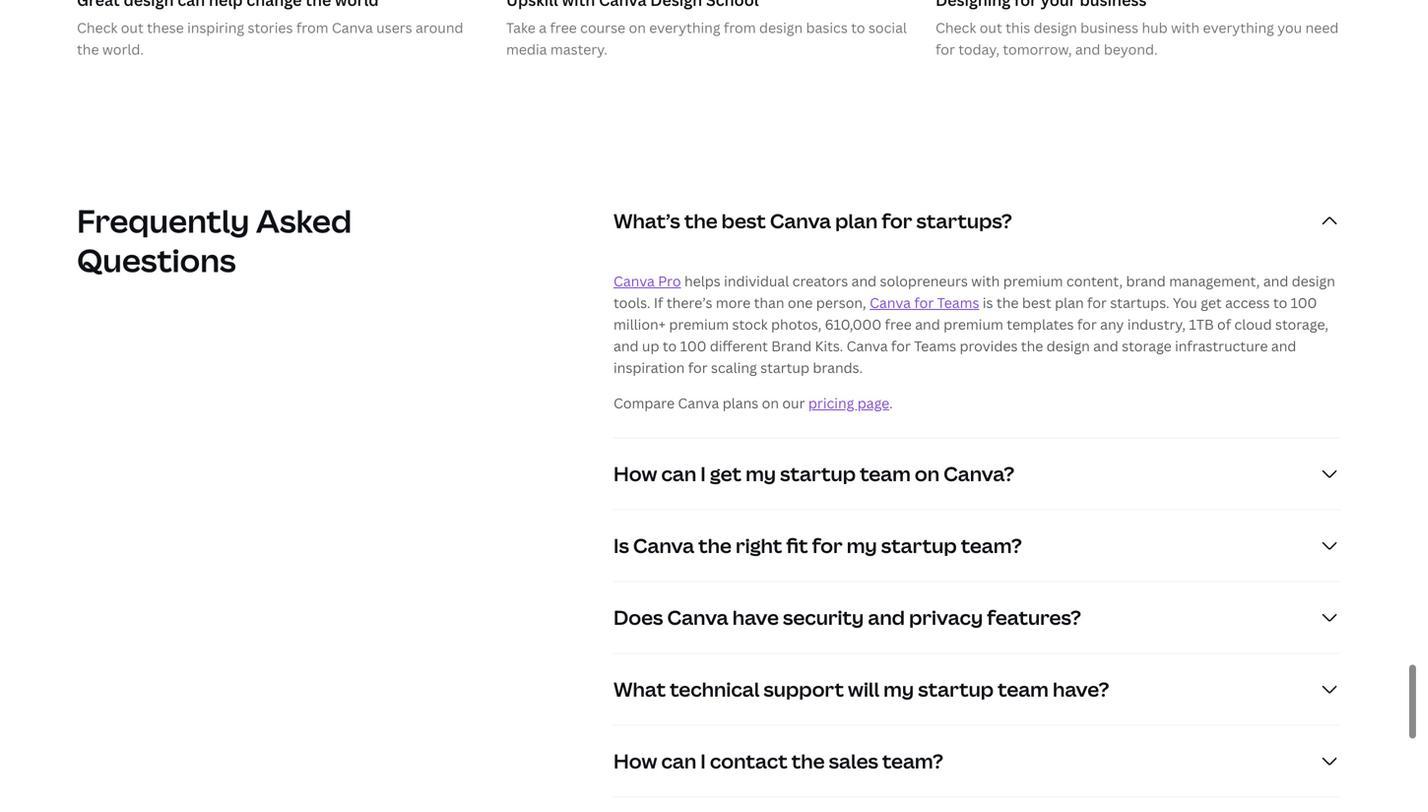 Task type: describe. For each thing, give the bounding box(es) containing it.
premium inside helps individual creators and solopreneurs with premium content, brand management, and design tools. if there's more than one person,
[[1003, 272, 1063, 291]]

canva?
[[944, 461, 1015, 488]]

content,
[[1067, 272, 1123, 291]]

out for these
[[121, 18, 144, 37]]

and inside dropdown button
[[868, 604, 905, 631]]

of
[[1217, 315, 1231, 334]]

cloud
[[1235, 315, 1272, 334]]

the right what's
[[684, 207, 718, 235]]

the inside "check out these inspiring stories from canva users around the world."
[[77, 40, 99, 59]]

frequently asked questions
[[77, 200, 352, 282]]

team for have?
[[998, 676, 1049, 703]]

the right is
[[997, 294, 1019, 312]]

free inside take a free course on everything from design basics to social media mastery.
[[550, 18, 577, 37]]

is
[[983, 294, 993, 312]]

610,000
[[825, 315, 882, 334]]

support
[[764, 676, 844, 703]]

canva pro link
[[614, 272, 681, 291]]

what
[[614, 676, 666, 703]]

design inside is the best plan for startups. you get access to 100 million+ premium stock photos, 610,000 free and premium templates for any industry, 1tb of cloud storage, and up to 100 different brand kits. canva for teams provides the design and storage infrastructure and inspiration for scaling startup brands.
[[1047, 337, 1090, 356]]

hub
[[1142, 18, 1168, 37]]

storage
[[1122, 337, 1172, 356]]

canva for teams link
[[870, 294, 980, 312]]

questions
[[77, 239, 236, 282]]

templates
[[1007, 315, 1074, 334]]

features?
[[987, 604, 1081, 631]]

one
[[788, 294, 813, 312]]

canva inside is the best plan for startups. you get access to 100 million+ premium stock photos, 610,000 free and premium templates for any industry, 1tb of cloud storage, and up to 100 different brand kits. canva for teams provides the design and storage infrastructure and inspiration for scaling startup brands.
[[847, 337, 888, 356]]

how can i get my startup team on canva? button
[[614, 439, 1342, 510]]

is the best plan for startups. you get access to 100 million+ premium stock photos, 610,000 free and premium templates for any industry, 1tb of cloud storage, and up to 100 different brand kits. canva for teams provides the design and storage infrastructure and inspiration for scaling startup brands.
[[614, 294, 1329, 377]]

2 vertical spatial to
[[663, 337, 677, 356]]

0 vertical spatial teams
[[937, 294, 980, 312]]

you
[[1278, 18, 1302, 37]]

social
[[869, 18, 907, 37]]

management,
[[1169, 272, 1260, 291]]

canva up the tools. in the top of the page
[[614, 272, 655, 291]]

what's the best canva plan for startups? button
[[614, 186, 1342, 257]]

canva inside is canva the right fit for my startup team? dropdown button
[[633, 532, 694, 560]]

tomorrow,
[[1003, 40, 1072, 59]]

canva down solopreneurs
[[870, 294, 911, 312]]

there's
[[667, 294, 713, 312]]

industry,
[[1128, 315, 1186, 334]]

scaling
[[711, 359, 757, 377]]

canva inside what's the best canva plan for startups? dropdown button
[[770, 207, 831, 235]]

check for world.
[[77, 18, 118, 37]]

1tb
[[1189, 315, 1214, 334]]

what's
[[614, 207, 680, 235]]

canva for teams
[[870, 294, 980, 312]]

helps
[[685, 272, 721, 291]]

design inside check out this design business hub with everything you need for today, tomorrow, and beyond.
[[1034, 18, 1077, 37]]

check out these inspiring stories from canva users around the world.
[[77, 18, 463, 59]]

startup down privacy
[[918, 676, 994, 703]]

check out these inspiring stories from canva users around the world. link
[[77, 0, 483, 76]]

get inside is the best plan for startups. you get access to 100 million+ premium stock photos, 610,000 free and premium templates for any industry, 1tb of cloud storage, and up to 100 different brand kits. canva for teams provides the design and storage infrastructure and inspiration for scaling startup brands.
[[1201, 294, 1222, 312]]

brand
[[771, 337, 812, 356]]

check out this design business hub with everything you need for today, tomorrow, and beyond.
[[936, 18, 1339, 59]]

and inside check out this design business hub with everything you need for today, tomorrow, and beyond.
[[1075, 40, 1101, 59]]

what's the best canva plan for startups?
[[614, 207, 1012, 235]]

is canva the right fit for my startup team?
[[614, 532, 1022, 560]]

take a free course on everything from design basics to social media mastery.
[[506, 18, 907, 59]]

and down canva for teams link
[[915, 315, 940, 334]]

premium down is
[[944, 315, 1004, 334]]

you
[[1173, 294, 1198, 312]]

for down solopreneurs
[[914, 294, 934, 312]]

with inside check out this design business hub with everything you need for today, tomorrow, and beyond.
[[1171, 18, 1200, 37]]

storage,
[[1276, 315, 1329, 334]]

take
[[506, 18, 536, 37]]

take a free course on everything from design basics to social media mastery. link
[[506, 0, 912, 76]]

free inside is the best plan for startups. you get access to 100 million+ premium stock photos, 610,000 free and premium templates for any industry, 1tb of cloud storage, and up to 100 different brand kits. canva for teams provides the design and storage infrastructure and inspiration for scaling startup brands.
[[885, 315, 912, 334]]

plans
[[723, 394, 759, 413]]

team for on
[[860, 461, 911, 488]]

how for how can i contact the sales team?
[[614, 748, 657, 775]]

person,
[[816, 294, 866, 312]]

plan inside what's the best canva plan for startups? dropdown button
[[835, 207, 878, 235]]

more
[[716, 294, 751, 312]]

will
[[848, 676, 880, 703]]

have
[[733, 604, 779, 631]]

for left any
[[1077, 315, 1097, 334]]

how for how can i get my startup team on canva?
[[614, 461, 657, 488]]

design inside helps individual creators and solopreneurs with premium content, brand management, and design tools. if there's more than one person,
[[1292, 272, 1335, 291]]

sales
[[829, 748, 878, 775]]

the down templates
[[1021, 337, 1043, 356]]

pricing page link
[[809, 394, 889, 413]]

what technical support will my startup team have?
[[614, 676, 1109, 703]]

brand
[[1126, 272, 1166, 291]]

i for contact
[[701, 748, 706, 775]]

canva pro
[[614, 272, 681, 291]]

teams inside is the best plan for startups. you get access to 100 million+ premium stock photos, 610,000 free and premium templates for any industry, 1tb of cloud storage, and up to 100 different brand kits. canva for teams provides the design and storage infrastructure and inspiration for scaling startup brands.
[[914, 337, 956, 356]]

pro
[[658, 272, 681, 291]]

best for plan
[[1022, 294, 1052, 312]]

on inside take a free course on everything from design basics to social media mastery.
[[629, 18, 646, 37]]

technical
[[670, 676, 760, 703]]

to for access
[[1273, 294, 1288, 312]]

today,
[[959, 40, 1000, 59]]

access
[[1225, 294, 1270, 312]]

how can i get my startup team on canva?
[[614, 461, 1015, 488]]

everything inside check out this design business hub with everything you need for today, tomorrow, and beyond.
[[1203, 18, 1274, 37]]

is
[[614, 532, 629, 560]]

with inside helps individual creators and solopreneurs with premium content, brand management, and design tools. if there's more than one person,
[[971, 272, 1000, 291]]

compare canva plans on our pricing page .
[[614, 394, 893, 413]]

page
[[858, 394, 889, 413]]

right
[[736, 532, 782, 560]]

security
[[783, 604, 864, 631]]

check out this design business hub with everything you need for today, tomorrow, and beyond. link
[[936, 0, 1341, 76]]



Task type: locate. For each thing, give the bounding box(es) containing it.
1 horizontal spatial free
[[885, 315, 912, 334]]

0 horizontal spatial check
[[77, 18, 118, 37]]

does
[[614, 604, 663, 631]]

0 horizontal spatial team?
[[882, 748, 944, 775]]

everything right course
[[649, 18, 721, 37]]

everything inside take a free course on everything from design basics to social media mastery.
[[649, 18, 721, 37]]

media
[[506, 40, 547, 59]]

0 vertical spatial my
[[746, 461, 776, 488]]

the left sales
[[792, 748, 825, 775]]

for inside what's the best canva plan for startups? dropdown button
[[882, 207, 912, 235]]

0 horizontal spatial 100
[[680, 337, 707, 356]]

for
[[936, 40, 955, 59], [882, 207, 912, 235], [914, 294, 934, 312], [1087, 294, 1107, 312], [1077, 315, 1097, 334], [891, 337, 911, 356], [688, 359, 708, 377], [812, 532, 843, 560]]

0 vertical spatial 100
[[1291, 294, 1317, 312]]

startup up privacy
[[881, 532, 957, 560]]

provides
[[960, 337, 1018, 356]]

and left privacy
[[868, 604, 905, 631]]

canva inside does canva have security and privacy features? dropdown button
[[667, 604, 729, 631]]

users
[[376, 18, 412, 37]]

out up today,
[[980, 18, 1002, 37]]

1 vertical spatial can
[[661, 748, 697, 775]]

with up is
[[971, 272, 1000, 291]]

check inside check out this design business hub with everything you need for today, tomorrow, and beyond.
[[936, 18, 976, 37]]

check
[[77, 18, 118, 37], [936, 18, 976, 37]]

1 horizontal spatial with
[[1171, 18, 1200, 37]]

free right a
[[550, 18, 577, 37]]

how can i contact the sales team?
[[614, 748, 944, 775]]

0 vertical spatial team?
[[961, 532, 1022, 560]]

canva down '610,000'
[[847, 337, 888, 356]]

get down management,
[[1201, 294, 1222, 312]]

and up access
[[1264, 272, 1289, 291]]

get down the plans on the right of the page
[[710, 461, 742, 488]]

beyond.
[[1104, 40, 1158, 59]]

infrastructure
[[1175, 337, 1268, 356]]

canva left the plans on the right of the page
[[678, 394, 719, 413]]

for down canva for teams at the top right of the page
[[891, 337, 911, 356]]

2 out from the left
[[980, 18, 1002, 37]]

1 horizontal spatial on
[[762, 394, 779, 413]]

stock
[[732, 315, 768, 334]]

0 horizontal spatial my
[[746, 461, 776, 488]]

to up storage,
[[1273, 294, 1288, 312]]

from inside "check out these inspiring stories from canva users around the world."
[[296, 18, 329, 37]]

helps individual creators and solopreneurs with premium content, brand management, and design tools. if there's more than one person,
[[614, 272, 1335, 312]]

1 vertical spatial how
[[614, 748, 657, 775]]

1 vertical spatial 100
[[680, 337, 707, 356]]

team?
[[961, 532, 1022, 560], [882, 748, 944, 775]]

.
[[889, 394, 893, 413]]

0 horizontal spatial out
[[121, 18, 144, 37]]

my right fit
[[847, 532, 877, 560]]

1 horizontal spatial from
[[724, 18, 756, 37]]

startups?
[[916, 207, 1012, 235]]

up
[[642, 337, 659, 356]]

get
[[1201, 294, 1222, 312], [710, 461, 742, 488]]

need
[[1306, 18, 1339, 37]]

0 horizontal spatial to
[[663, 337, 677, 356]]

team
[[860, 461, 911, 488], [998, 676, 1049, 703]]

out for this
[[980, 18, 1002, 37]]

1 horizontal spatial get
[[1201, 294, 1222, 312]]

mastery.
[[550, 40, 608, 59]]

1 vertical spatial free
[[885, 315, 912, 334]]

1 check from the left
[[77, 18, 118, 37]]

best inside dropdown button
[[722, 207, 766, 235]]

my
[[746, 461, 776, 488], [847, 532, 877, 560], [884, 676, 914, 703]]

the left world.
[[77, 40, 99, 59]]

0 vertical spatial how
[[614, 461, 657, 488]]

i inside how can i get my startup team on canva? dropdown button
[[701, 461, 706, 488]]

0 horizontal spatial best
[[722, 207, 766, 235]]

how
[[614, 461, 657, 488], [614, 748, 657, 775]]

kits.
[[815, 337, 843, 356]]

0 vertical spatial with
[[1171, 18, 1200, 37]]

2 check from the left
[[936, 18, 976, 37]]

0 vertical spatial can
[[661, 461, 697, 488]]

my down the compare canva plans on our pricing page .
[[746, 461, 776, 488]]

1 horizontal spatial my
[[847, 532, 877, 560]]

pricing
[[809, 394, 854, 413]]

2 from from the left
[[724, 18, 756, 37]]

get inside how can i get my startup team on canva? dropdown button
[[710, 461, 742, 488]]

these
[[147, 18, 184, 37]]

best
[[722, 207, 766, 235], [1022, 294, 1052, 312]]

for right fit
[[812, 532, 843, 560]]

best up individual
[[722, 207, 766, 235]]

premium down there's
[[669, 315, 729, 334]]

and down storage,
[[1271, 337, 1297, 356]]

team left have?
[[998, 676, 1049, 703]]

business
[[1081, 18, 1139, 37]]

2 can from the top
[[661, 748, 697, 775]]

inspiration
[[614, 359, 685, 377]]

for left today,
[[936, 40, 955, 59]]

2 how from the top
[[614, 748, 657, 775]]

check up world.
[[77, 18, 118, 37]]

world.
[[102, 40, 144, 59]]

2 horizontal spatial my
[[884, 676, 914, 703]]

i down the compare canva plans on our pricing page .
[[701, 461, 706, 488]]

can down compare
[[661, 461, 697, 488]]

design
[[759, 18, 803, 37], [1034, 18, 1077, 37], [1292, 272, 1335, 291], [1047, 337, 1090, 356]]

on inside dropdown button
[[915, 461, 940, 488]]

canva up creators
[[770, 207, 831, 235]]

1 vertical spatial teams
[[914, 337, 956, 356]]

out inside "check out these inspiring stories from canva users around the world."
[[121, 18, 144, 37]]

brands.
[[813, 359, 863, 377]]

everything left you
[[1203, 18, 1274, 37]]

0 vertical spatial to
[[851, 18, 865, 37]]

for left scaling
[[688, 359, 708, 377]]

best for canva
[[722, 207, 766, 235]]

0 horizontal spatial everything
[[649, 18, 721, 37]]

1 i from the top
[[701, 461, 706, 488]]

teams down canva for teams link
[[914, 337, 956, 356]]

1 horizontal spatial team?
[[961, 532, 1022, 560]]

2 horizontal spatial to
[[1273, 294, 1288, 312]]

1 everything from the left
[[649, 18, 721, 37]]

startups.
[[1110, 294, 1170, 312]]

how can i contact the sales team? button
[[614, 726, 1342, 797]]

to right 'up'
[[663, 337, 677, 356]]

0 horizontal spatial on
[[629, 18, 646, 37]]

2 everything from the left
[[1203, 18, 1274, 37]]

0 vertical spatial get
[[1201, 294, 1222, 312]]

around
[[416, 18, 463, 37]]

for down content,
[[1087, 294, 1107, 312]]

team down .
[[860, 461, 911, 488]]

1 horizontal spatial to
[[851, 18, 865, 37]]

fit
[[786, 532, 808, 560]]

startup inside is the best plan for startups. you get access to 100 million+ premium stock photos, 610,000 free and premium templates for any industry, 1tb of cloud storage, and up to 100 different brand kits. canva for teams provides the design and storage infrastructure and inspiration for scaling startup brands.
[[760, 359, 810, 377]]

asked
[[256, 200, 352, 242]]

1 vertical spatial on
[[762, 394, 779, 413]]

any
[[1100, 315, 1124, 334]]

design down templates
[[1047, 337, 1090, 356]]

1 horizontal spatial check
[[936, 18, 976, 37]]

best inside is the best plan for startups. you get access to 100 million+ premium stock photos, 610,000 free and premium templates for any industry, 1tb of cloud storage, and up to 100 different brand kits. canva for teams provides the design and storage infrastructure and inspiration for scaling startup brands.
[[1022, 294, 1052, 312]]

design up storage,
[[1292, 272, 1335, 291]]

compare
[[614, 394, 675, 413]]

0 vertical spatial team
[[860, 461, 911, 488]]

startup up is canva the right fit for my startup team?
[[780, 461, 856, 488]]

team? down the canva?
[[961, 532, 1022, 560]]

the
[[77, 40, 99, 59], [684, 207, 718, 235], [997, 294, 1019, 312], [1021, 337, 1043, 356], [698, 532, 732, 560], [792, 748, 825, 775]]

how down compare
[[614, 461, 657, 488]]

and left 'up'
[[614, 337, 639, 356]]

team? right sales
[[882, 748, 944, 775]]

my for will
[[884, 676, 914, 703]]

1 vertical spatial get
[[710, 461, 742, 488]]

1 horizontal spatial team
[[998, 676, 1049, 703]]

canva
[[332, 18, 373, 37], [770, 207, 831, 235], [614, 272, 655, 291], [870, 294, 911, 312], [847, 337, 888, 356], [678, 394, 719, 413], [633, 532, 694, 560], [667, 604, 729, 631]]

can for get
[[661, 461, 697, 488]]

how down what at left bottom
[[614, 748, 657, 775]]

0 horizontal spatial from
[[296, 18, 329, 37]]

premium up templates
[[1003, 272, 1063, 291]]

have?
[[1053, 676, 1109, 703]]

from right stories
[[296, 18, 329, 37]]

from inside take a free course on everything from design basics to social media mastery.
[[724, 18, 756, 37]]

1 can from the top
[[661, 461, 697, 488]]

1 horizontal spatial best
[[1022, 294, 1052, 312]]

i left contact
[[701, 748, 706, 775]]

solopreneurs
[[880, 272, 968, 291]]

1 vertical spatial team?
[[882, 748, 944, 775]]

to
[[851, 18, 865, 37], [1273, 294, 1288, 312], [663, 337, 677, 356]]

with
[[1171, 18, 1200, 37], [971, 272, 1000, 291]]

2 horizontal spatial on
[[915, 461, 940, 488]]

1 horizontal spatial 100
[[1291, 294, 1317, 312]]

different
[[710, 337, 768, 356]]

0 vertical spatial best
[[722, 207, 766, 235]]

privacy
[[909, 604, 983, 631]]

what technical support will my startup team have? button
[[614, 655, 1342, 726]]

teams left is
[[937, 294, 980, 312]]

contact
[[710, 748, 788, 775]]

on right course
[[629, 18, 646, 37]]

plan inside is the best plan for startups. you get access to 100 million+ premium stock photos, 610,000 free and premium templates for any industry, 1tb of cloud storage, and up to 100 different brand kits. canva for teams provides the design and storage infrastructure and inspiration for scaling startup brands.
[[1055, 294, 1084, 312]]

1 from from the left
[[296, 18, 329, 37]]

basics
[[806, 18, 848, 37]]

2 vertical spatial my
[[884, 676, 914, 703]]

and up person,
[[852, 272, 877, 291]]

1 vertical spatial to
[[1273, 294, 1288, 312]]

1 vertical spatial with
[[971, 272, 1000, 291]]

million+
[[614, 315, 666, 334]]

for inside is canva the right fit for my startup team? dropdown button
[[812, 532, 843, 560]]

1 horizontal spatial out
[[980, 18, 1002, 37]]

startup
[[760, 359, 810, 377], [780, 461, 856, 488], [881, 532, 957, 560], [918, 676, 994, 703]]

check inside "check out these inspiring stories from canva users around the world."
[[77, 18, 118, 37]]

1 how from the top
[[614, 461, 657, 488]]

0 horizontal spatial get
[[710, 461, 742, 488]]

and down any
[[1094, 337, 1119, 356]]

2 i from the top
[[701, 748, 706, 775]]

can left contact
[[661, 748, 697, 775]]

and down business
[[1075, 40, 1101, 59]]

canva left have
[[667, 604, 729, 631]]

on left our
[[762, 394, 779, 413]]

for up solopreneurs
[[882, 207, 912, 235]]

is canva the right fit for my startup team? button
[[614, 511, 1342, 582]]

design left basics
[[759, 18, 803, 37]]

individual
[[724, 272, 789, 291]]

canva right is at the left
[[633, 532, 694, 560]]

can for contact
[[661, 748, 697, 775]]

2 vertical spatial on
[[915, 461, 940, 488]]

free
[[550, 18, 577, 37], [885, 315, 912, 334]]

with right hub
[[1171, 18, 1200, 37]]

tools.
[[614, 294, 651, 312]]

free down canva for teams at the top right of the page
[[885, 315, 912, 334]]

0 horizontal spatial with
[[971, 272, 1000, 291]]

canva left users
[[332, 18, 373, 37]]

1 vertical spatial plan
[[1055, 294, 1084, 312]]

0 horizontal spatial free
[[550, 18, 577, 37]]

startup down brand
[[760, 359, 810, 377]]

photos,
[[771, 315, 822, 334]]

best up templates
[[1022, 294, 1052, 312]]

0 vertical spatial free
[[550, 18, 577, 37]]

0 vertical spatial plan
[[835, 207, 878, 235]]

design inside take a free course on everything from design basics to social media mastery.
[[759, 18, 803, 37]]

on left the canva?
[[915, 461, 940, 488]]

1 horizontal spatial everything
[[1203, 18, 1274, 37]]

0 horizontal spatial team
[[860, 461, 911, 488]]

to inside take a free course on everything from design basics to social media mastery.
[[851, 18, 865, 37]]

course
[[580, 18, 626, 37]]

for inside check out this design business hub with everything you need for today, tomorrow, and beyond.
[[936, 40, 955, 59]]

out up world.
[[121, 18, 144, 37]]

0 horizontal spatial plan
[[835, 207, 878, 235]]

0 vertical spatial on
[[629, 18, 646, 37]]

plan down content,
[[1055, 294, 1084, 312]]

than
[[754, 294, 785, 312]]

1 vertical spatial my
[[847, 532, 877, 560]]

does canva have security and privacy features? button
[[614, 583, 1342, 654]]

creators
[[793, 272, 848, 291]]

out inside check out this design business hub with everything you need for today, tomorrow, and beyond.
[[980, 18, 1002, 37]]

1 vertical spatial team
[[998, 676, 1049, 703]]

our
[[782, 394, 805, 413]]

1 vertical spatial i
[[701, 748, 706, 775]]

1 horizontal spatial plan
[[1055, 294, 1084, 312]]

the left right
[[698, 532, 732, 560]]

my right will
[[884, 676, 914, 703]]

plan
[[835, 207, 878, 235], [1055, 294, 1084, 312]]

check up today,
[[936, 18, 976, 37]]

this
[[1006, 18, 1031, 37]]

canva inside "check out these inspiring stories from canva users around the world."
[[332, 18, 373, 37]]

100 up storage,
[[1291, 294, 1317, 312]]

100
[[1291, 294, 1317, 312], [680, 337, 707, 356]]

check for for
[[936, 18, 976, 37]]

0 vertical spatial i
[[701, 461, 706, 488]]

1 vertical spatial best
[[1022, 294, 1052, 312]]

to left social
[[851, 18, 865, 37]]

stories
[[248, 18, 293, 37]]

i for get
[[701, 461, 706, 488]]

plan up creators
[[835, 207, 878, 235]]

1 out from the left
[[121, 18, 144, 37]]

to for basics
[[851, 18, 865, 37]]

my for get
[[746, 461, 776, 488]]

design up the tomorrow,
[[1034, 18, 1077, 37]]

inspiring
[[187, 18, 244, 37]]

100 right 'up'
[[680, 337, 707, 356]]

from left basics
[[724, 18, 756, 37]]

i inside how can i contact the sales team? dropdown button
[[701, 748, 706, 775]]

does canva have security and privacy features?
[[614, 604, 1081, 631]]



Task type: vqa. For each thing, say whether or not it's contained in the screenshot.
have?'s TEAM
yes



